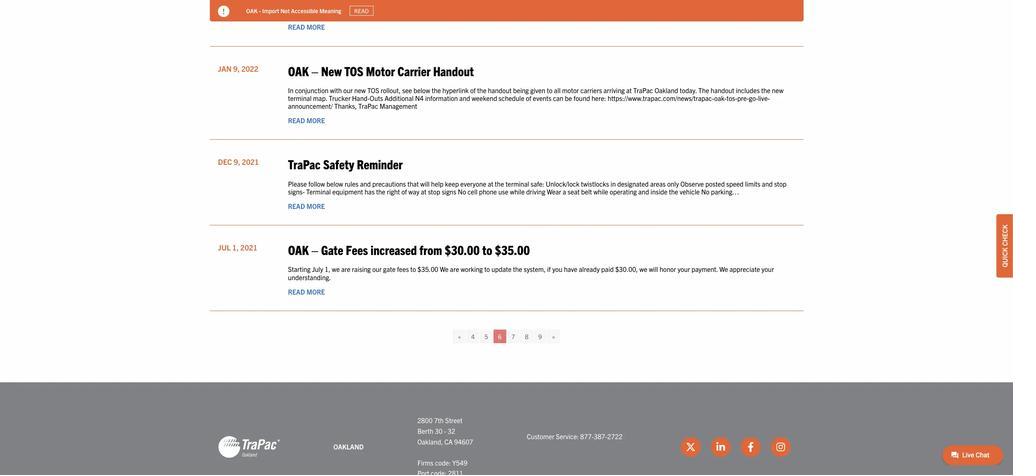 Task type: locate. For each thing, give the bounding box(es) containing it.
read more link for oak – gate fees increased from $30.00 to $35.00
[[288, 288, 325, 296]]

outs
[[370, 94, 383, 102]]

are left working
[[450, 265, 459, 274]]

9, right dec
[[234, 157, 240, 167]]

our right raising
[[372, 265, 382, 274]]

2 vertical spatial trapac
[[288, 156, 321, 172]]

more down announcement/
[[307, 116, 325, 125]]

3 read more from the top
[[288, 202, 325, 210]]

- inside 2800 7th street berth 30 - 32 oakland, ca 94607
[[444, 427, 446, 436]]

announcement/
[[288, 102, 333, 110]]

1 vertical spatial oakland
[[334, 443, 364, 451]]

will inside starting july 1, we are raising our gate fees to $35.00 we are working to update the system, if you have already paid $30.00, we will honor your payment. we appreciate your understanding.
[[649, 265, 658, 274]]

of right hyperlink
[[470, 86, 476, 94]]

schedule
[[499, 94, 525, 102]]

oak – new tos motor carrier handout
[[288, 63, 474, 79]]

oak up the in
[[288, 63, 309, 79]]

trapac right arriving
[[634, 86, 653, 94]]

1 horizontal spatial your
[[762, 265, 774, 274]]

while right the belt
[[594, 188, 609, 196]]

0 horizontal spatial new
[[354, 86, 366, 94]]

trapac safety reminder
[[288, 156, 403, 172]]

unlock/lock
[[546, 180, 580, 188]]

tos inside in conjunction with our new tos rollout, see below the hyperlink of the handout being given to all motor carriers arriving at trapac oakland today. the handout includes the new terminal map. trucker hand-outs additional n4 information and weekend schedule of events can be found here: https://www.trapac.com/news/trapac-oak-tos-pre-go-live- announcement/ thanks, trapac management
[[368, 86, 379, 94]]

hyperlink
[[443, 86, 469, 94]]

gate fees
[[383, 265, 409, 274]]

0 horizontal spatial terminal
[[288, 94, 312, 102]]

1 read more from the top
[[288, 23, 325, 31]]

1 horizontal spatial stop
[[775, 180, 787, 188]]

0 vertical spatial oakland
[[655, 86, 679, 94]]

0 vertical spatial terminal
[[288, 94, 312, 102]]

from
[[420, 242, 442, 258]]

0 horizontal spatial our
[[344, 86, 353, 94]]

0 horizontal spatial below
[[327, 180, 343, 188]]

seat
[[568, 188, 580, 196]]

speed
[[727, 180, 744, 188]]

read more link down signs- on the top left of page
[[288, 202, 325, 210]]

0 horizontal spatial of
[[402, 188, 407, 196]]

import
[[262, 7, 279, 14]]

oak up starting in the bottom left of the page
[[288, 242, 309, 258]]

trapac right thanks,
[[359, 102, 378, 110]]

and left the inside
[[639, 188, 649, 196]]

0 horizontal spatial oakland
[[334, 443, 364, 451]]

at right arriving
[[627, 86, 632, 94]]

– left 'new'
[[311, 63, 319, 79]]

we right the payment.
[[720, 265, 728, 274]]

read for gate
[[288, 288, 305, 296]]

to left all
[[547, 86, 553, 94]]

hand-
[[352, 94, 370, 102]]

phone
[[479, 188, 497, 196]]

1 horizontal spatial of
[[470, 86, 476, 94]]

4 read more link from the top
[[288, 288, 325, 296]]

0 vertical spatial our
[[344, 86, 353, 94]]

tos-
[[727, 94, 738, 102]]

2 more from the top
[[307, 116, 325, 125]]

1 vertical spatial –
[[311, 242, 319, 258]]

1 horizontal spatial oakland
[[655, 86, 679, 94]]

0 vertical spatial –
[[311, 63, 319, 79]]

go-
[[749, 94, 759, 102]]

8 link
[[521, 330, 533, 344]]

terminal left safe:
[[506, 180, 529, 188]]

read more down announcement/
[[288, 116, 325, 125]]

read inside oak – new tos motor carrier handout article
[[288, 116, 305, 125]]

2 – from the top
[[311, 242, 319, 258]]

terminal left map.
[[288, 94, 312, 102]]

read more down understanding.
[[288, 288, 325, 296]]

the right hyperlink
[[477, 86, 487, 94]]

handout
[[433, 63, 474, 79]]

0 horizontal spatial are
[[341, 265, 351, 274]]

1 vertical spatial trapac
[[359, 102, 378, 110]]

your
[[678, 265, 690, 274], [762, 265, 774, 274]]

1 no from the left
[[458, 188, 466, 196]]

1 vertical spatial -
[[444, 427, 446, 436]]

1 horizontal spatial our
[[372, 265, 382, 274]]

at left use
[[488, 180, 494, 188]]

meaning
[[319, 7, 341, 14]]

1 vertical spatial terminal
[[506, 180, 529, 188]]

0 horizontal spatial we
[[332, 265, 340, 274]]

0 horizontal spatial will
[[421, 180, 430, 188]]

handout right "the" at the right
[[711, 86, 735, 94]]

1 horizontal spatial terminal
[[506, 180, 529, 188]]

2 horizontal spatial trapac
[[634, 86, 653, 94]]

while right use
[[510, 188, 525, 196]]

1 horizontal spatial while
[[594, 188, 609, 196]]

2722
[[608, 433, 623, 441]]

we right july
[[332, 265, 340, 274]]

that
[[408, 180, 419, 188]]

will right that
[[421, 180, 430, 188]]

9, inside oak – new tos motor carrier handout article
[[233, 64, 240, 73]]

of
[[470, 86, 476, 94], [526, 94, 532, 102], [402, 188, 407, 196]]

no
[[458, 188, 466, 196], [702, 188, 710, 196]]

and
[[460, 94, 470, 102], [360, 180, 371, 188], [762, 180, 773, 188], [639, 188, 649, 196]]

use
[[499, 188, 509, 196]]

9, inside trapac safety reminder article
[[234, 157, 240, 167]]

oak inside article
[[288, 242, 309, 258]]

6
[[498, 333, 502, 341]]

oakland,
[[418, 438, 443, 446]]

0 horizontal spatial trapac
[[288, 156, 321, 172]]

more
[[307, 23, 325, 31], [307, 116, 325, 125], [307, 202, 325, 210], [307, 288, 325, 296]]

below left rules
[[327, 180, 343, 188]]

at
[[627, 86, 632, 94], [488, 180, 494, 188], [421, 188, 427, 196]]

1 horizontal spatial no
[[702, 188, 710, 196]]

1 vertical spatial oak
[[288, 63, 309, 79]]

1, right july
[[325, 265, 331, 274]]

wear
[[547, 188, 561, 196]]

new left outs
[[354, 86, 366, 94]]

trapac-
[[291, 8, 313, 17]]

your right honor
[[678, 265, 690, 274]]

read for new
[[288, 116, 305, 125]]

our right with
[[344, 86, 353, 94]]

2 vertical spatial oak
[[288, 242, 309, 258]]

1 horizontal spatial we
[[720, 265, 728, 274]]

read down announcement/
[[288, 116, 305, 125]]

firms code:  y549
[[418, 459, 468, 467]]

1 vertical spatial our
[[372, 265, 382, 274]]

1 vertical spatial 2021
[[241, 243, 258, 253]]

the
[[699, 86, 710, 94]]

our inside starting july 1, we are raising our gate fees to $35.00 we are working to update the system, if you have already paid $30.00, we will honor your payment. we appreciate your understanding.
[[372, 265, 382, 274]]

2 handout from the left
[[711, 86, 735, 94]]

read down signs- on the top left of page
[[288, 202, 305, 210]]

footer
[[0, 383, 1014, 476]]

$35.00 up update
[[495, 242, 530, 258]]

article containing trapac-schedule_rev-6_effective-04_01_2022
[[210, 0, 804, 46]]

– for new
[[311, 63, 319, 79]]

1 new from the left
[[354, 86, 366, 94]]

we
[[440, 265, 449, 274], [720, 265, 728, 274]]

oak inside article
[[288, 63, 309, 79]]

oak left import
[[246, 7, 258, 14]]

0 horizontal spatial handout
[[488, 86, 512, 94]]

0 horizontal spatial -
[[259, 7, 261, 14]]

stop right the 'limits'
[[775, 180, 787, 188]]

more inside trapac safety reminder article
[[307, 202, 325, 210]]

map.
[[313, 94, 327, 102]]

below right see
[[414, 86, 430, 94]]

$35.00
[[495, 242, 530, 258], [418, 265, 439, 274]]

1 vertical spatial below
[[327, 180, 343, 188]]

trapac-schedule_rev-6_effective-04_01_2022
[[288, 8, 428, 17]]

3 read more link from the top
[[288, 202, 325, 210]]

read more down signs- on the top left of page
[[288, 202, 325, 210]]

6 link
[[494, 330, 506, 344]]

customer service: 877-387-2722
[[527, 433, 623, 441]]

follow
[[309, 180, 325, 188]]

stop
[[775, 180, 787, 188], [428, 188, 440, 196]]

0 vertical spatial tos
[[345, 63, 364, 79]]

read down understanding.
[[288, 288, 305, 296]]

1 vertical spatial will
[[649, 265, 658, 274]]

read more for oak – gate fees increased from $30.00 to $35.00
[[288, 288, 325, 296]]

help
[[431, 180, 444, 188]]

1 horizontal spatial $35.00
[[495, 242, 530, 258]]

your right appreciate
[[762, 265, 774, 274]]

1 horizontal spatial tos
[[368, 86, 379, 94]]

reminder
[[357, 156, 403, 172]]

are
[[341, 265, 351, 274], [450, 265, 459, 274]]

read more link inside trapac safety reminder article
[[288, 202, 325, 210]]

0 horizontal spatial while
[[510, 188, 525, 196]]

read more inside trapac safety reminder article
[[288, 202, 325, 210]]

at right 'way'
[[421, 188, 427, 196]]

please follow below rules and precautions that will help keep everyone at the terminal safe: unlock/lock twistlocks in designated areas only observe posted speed limits and stop signs- terminal equipment has the right of way at stop signs no cell phone use while driving wear a seat belt while operating and inside the vehicle no parking…
[[288, 180, 787, 196]]

0 vertical spatial 2021
[[242, 157, 259, 167]]

2 read more from the top
[[288, 116, 325, 125]]

the
[[432, 86, 441, 94], [477, 86, 487, 94], [762, 86, 771, 94], [495, 180, 504, 188], [376, 188, 386, 196], [669, 188, 679, 196], [513, 265, 522, 274]]

read more link inside oak – new tos motor carrier handout article
[[288, 116, 325, 125]]

no right vehicle
[[702, 188, 710, 196]]

0 horizontal spatial $35.00
[[418, 265, 439, 274]]

0 vertical spatial oak
[[246, 7, 258, 14]]

belt
[[581, 188, 592, 196]]

read more for oak – new tos motor carrier handout
[[288, 116, 325, 125]]

0 vertical spatial 9,
[[233, 64, 240, 73]]

are left raising
[[341, 265, 351, 274]]

1 vertical spatial $35.00
[[418, 265, 439, 274]]

of left events
[[526, 94, 532, 102]]

1 vertical spatial 9,
[[234, 157, 240, 167]]

read more inside oak – gate fees increased from $30.00 to $35.00 article
[[288, 288, 325, 296]]

parking…
[[711, 188, 740, 196]]

terminal inside please follow below rules and precautions that will help keep everyone at the terminal safe: unlock/lock twistlocks in designated areas only observe posted speed limits and stop signs- terminal equipment has the right of way at stop signs no cell phone use while driving wear a seat belt while operating and inside the vehicle no parking…
[[506, 180, 529, 188]]

0 horizontal spatial stop
[[428, 188, 440, 196]]

1,
[[232, 243, 239, 253], [325, 265, 331, 274]]

gate
[[321, 242, 343, 258]]

more inside oak – gate fees increased from $30.00 to $35.00 article
[[307, 288, 325, 296]]

9, right jan
[[233, 64, 240, 73]]

we right $30.00,
[[640, 265, 648, 274]]

will left honor
[[649, 265, 658, 274]]

more inside oak – new tos motor carrier handout article
[[307, 116, 325, 125]]

4 more from the top
[[307, 288, 325, 296]]

while
[[510, 188, 525, 196], [594, 188, 609, 196]]

0 vertical spatial $35.00
[[495, 242, 530, 258]]

the right has
[[376, 188, 386, 196]]

- right 30
[[444, 427, 446, 436]]

– inside article
[[311, 63, 319, 79]]

2 horizontal spatial at
[[627, 86, 632, 94]]

way
[[409, 188, 420, 196]]

94607
[[454, 438, 473, 446]]

code:
[[435, 459, 451, 467]]

1 are from the left
[[341, 265, 351, 274]]

0 vertical spatial 1,
[[232, 243, 239, 253]]

the right go-
[[762, 86, 771, 94]]

in
[[611, 180, 616, 188]]

1 horizontal spatial -
[[444, 427, 446, 436]]

to right gate fees
[[411, 265, 416, 274]]

» link
[[548, 330, 560, 344]]

carrier
[[398, 63, 431, 79]]

0 vertical spatial trapac
[[634, 86, 653, 94]]

no left cell
[[458, 188, 466, 196]]

1 vertical spatial tos
[[368, 86, 379, 94]]

jan
[[218, 64, 232, 73]]

0 horizontal spatial at
[[421, 188, 427, 196]]

tos right 'new'
[[345, 63, 364, 79]]

terminal
[[288, 94, 312, 102], [506, 180, 529, 188]]

2800 7th street berth 30 - 32 oakland, ca 94607
[[418, 417, 473, 446]]

motor
[[366, 63, 395, 79]]

– inside article
[[311, 242, 319, 258]]

2021 right dec
[[242, 157, 259, 167]]

read more link down trapac-
[[288, 23, 325, 31]]

read more link down understanding.
[[288, 288, 325, 296]]

« link
[[454, 330, 466, 344]]

1 horizontal spatial we
[[640, 265, 648, 274]]

read more link down announcement/
[[288, 116, 325, 125]]

trapac up please
[[288, 156, 321, 172]]

9, for oak – new tos motor carrier handout
[[233, 64, 240, 73]]

2 we from the left
[[720, 265, 728, 274]]

read inside trapac safety reminder article
[[288, 202, 305, 210]]

2 read more link from the top
[[288, 116, 325, 125]]

read inside oak – gate fees increased from $30.00 to $35.00 article
[[288, 288, 305, 296]]

oak – gate fees increased from $30.00 to $35.00
[[288, 242, 530, 258]]

1 horizontal spatial below
[[414, 86, 430, 94]]

driving
[[526, 188, 546, 196]]

4 read more from the top
[[288, 288, 325, 296]]

1 horizontal spatial will
[[649, 265, 658, 274]]

1 – from the top
[[311, 63, 319, 79]]

we down from
[[440, 265, 449, 274]]

the inside starting july 1, we are raising our gate fees to $35.00 we are working to update the system, if you have already paid $30.00, we will honor your payment. we appreciate your understanding.
[[513, 265, 522, 274]]

8
[[525, 333, 529, 341]]

working
[[461, 265, 483, 274]]

read more link for oak – new tos motor carrier handout
[[288, 116, 325, 125]]

»
[[552, 333, 556, 341]]

schedule_rev-
[[313, 8, 356, 17]]

equipment
[[333, 188, 363, 196]]

the right n4
[[432, 86, 441, 94]]

more down follow
[[307, 202, 325, 210]]

article
[[210, 0, 804, 46]]

0 horizontal spatial no
[[458, 188, 466, 196]]

30
[[435, 427, 443, 436]]

oak for oak – new tos motor carrier handout
[[288, 63, 309, 79]]

read more link inside oak – gate fees increased from $30.00 to $35.00 article
[[288, 288, 325, 296]]

- left import
[[259, 7, 261, 14]]

2021 for trapac safety reminder
[[242, 157, 259, 167]]

we
[[332, 265, 340, 274], [640, 265, 648, 274]]

1 horizontal spatial at
[[488, 180, 494, 188]]

more for reminder
[[307, 202, 325, 210]]

0 horizontal spatial we
[[440, 265, 449, 274]]

customer
[[527, 433, 555, 441]]

2021 inside oak – gate fees increased from $30.00 to $35.00 article
[[241, 243, 258, 253]]

stop left signs
[[428, 188, 440, 196]]

service:
[[556, 433, 579, 441]]

2021 right jul
[[241, 243, 258, 253]]

– for gate
[[311, 242, 319, 258]]

oakland image
[[218, 436, 280, 459]]

387-
[[594, 433, 608, 441]]

has
[[365, 188, 375, 196]]

trapac safety reminder article
[[210, 148, 804, 226]]

0 horizontal spatial your
[[678, 265, 690, 274]]

of left 'way'
[[402, 188, 407, 196]]

1 we from the left
[[440, 265, 449, 274]]

2021 inside trapac safety reminder article
[[242, 157, 259, 167]]

– left gate
[[311, 242, 319, 258]]

0 vertical spatial will
[[421, 180, 430, 188]]

read link
[[349, 6, 374, 16]]

0 vertical spatial below
[[414, 86, 430, 94]]

inside
[[651, 188, 668, 196]]

7 link
[[507, 330, 520, 344]]

4 link
[[467, 330, 479, 344]]

read more inside oak – new tos motor carrier handout article
[[288, 116, 325, 125]]

to inside in conjunction with our new tos rollout, see below the hyperlink of the handout being given to all motor carriers arriving at trapac oakland today. the handout includes the new terminal map. trucker hand-outs additional n4 information and weekend schedule of events can be found here: https://www.trapac.com/news/trapac-oak-tos-pre-go-live- announcement/ thanks, trapac management
[[547, 86, 553, 94]]

1 horizontal spatial 1,
[[325, 265, 331, 274]]

more down accessible
[[307, 23, 325, 31]]

our inside in conjunction with our new tos rollout, see below the hyperlink of the handout being given to all motor carriers arriving at trapac oakland today. the handout includes the new terminal map. trucker hand-outs additional n4 information and weekend schedule of events can be found here: https://www.trapac.com/news/trapac-oak-tos-pre-go-live- announcement/ thanks, trapac management
[[344, 86, 353, 94]]

$35.00 down from
[[418, 265, 439, 274]]

please
[[288, 180, 307, 188]]

more down understanding.
[[307, 288, 325, 296]]

3 more from the top
[[307, 202, 325, 210]]

new right the live-
[[772, 86, 784, 94]]

read
[[354, 7, 369, 14], [288, 23, 305, 31], [288, 116, 305, 125], [288, 202, 305, 210], [288, 288, 305, 296]]

handout left 'being'
[[488, 86, 512, 94]]

1 horizontal spatial are
[[450, 265, 459, 274]]

and left weekend
[[460, 94, 470, 102]]

1 horizontal spatial handout
[[711, 86, 735, 94]]

tos left the rollout,
[[368, 86, 379, 94]]

1 more from the top
[[307, 23, 325, 31]]

1 vertical spatial 1,
[[325, 265, 331, 274]]

in conjunction with our new tos rollout, see below the hyperlink of the handout being given to all motor carriers arriving at trapac oakland today. the handout includes the new terminal map. trucker hand-outs additional n4 information and weekend schedule of events can be found here: https://www.trapac.com/news/trapac-oak-tos-pre-go-live- announcement/ thanks, trapac management
[[288, 86, 784, 110]]

read more down trapac-
[[288, 23, 325, 31]]

1, right jul
[[232, 243, 239, 253]]

1 horizontal spatial new
[[772, 86, 784, 94]]

to left update
[[485, 265, 490, 274]]

read for reminder
[[288, 202, 305, 210]]

2 new from the left
[[772, 86, 784, 94]]

the right update
[[513, 265, 522, 274]]



Task type: vqa. For each thing, say whether or not it's contained in the screenshot.
footer
yes



Task type: describe. For each thing, give the bounding box(es) containing it.
events
[[533, 94, 552, 102]]

quick check link
[[997, 214, 1014, 278]]

and inside in conjunction with our new tos rollout, see below the hyperlink of the handout being given to all motor carriers arriving at trapac oakland today. the handout includes the new terminal map. trucker hand-outs additional n4 information and weekend schedule of events can be found here: https://www.trapac.com/news/trapac-oak-tos-pre-go-live- announcement/ thanks, trapac management
[[460, 94, 470, 102]]

see
[[402, 86, 412, 94]]

thanks,
[[334, 102, 357, 110]]

jul 1, 2021
[[218, 243, 258, 253]]

only
[[668, 180, 679, 188]]

operating
[[610, 188, 637, 196]]

carriers
[[581, 86, 602, 94]]

you
[[553, 265, 563, 274]]

understanding.
[[288, 273, 331, 282]]

0 horizontal spatial 1,
[[232, 243, 239, 253]]

ca
[[445, 438, 453, 446]]

https://www.trapac.com/news/trapac-
[[608, 94, 715, 102]]

2 your from the left
[[762, 265, 774, 274]]

trapac inside article
[[288, 156, 321, 172]]

$30.00,
[[616, 265, 638, 274]]

today.
[[680, 86, 697, 94]]

motor
[[562, 86, 579, 94]]

cell
[[468, 188, 478, 196]]

live-
[[759, 94, 770, 102]]

below inside in conjunction with our new tos rollout, see below the hyperlink of the handout being given to all motor carriers arriving at trapac oakland today. the handout includes the new terminal map. trucker hand-outs additional n4 information and weekend schedule of events can be found here: https://www.trapac.com/news/trapac-oak-tos-pre-go-live- announcement/ thanks, trapac management
[[414, 86, 430, 94]]

read down trapac-
[[288, 23, 305, 31]]

update
[[492, 265, 512, 274]]

with
[[330, 86, 342, 94]]

observe
[[681, 180, 704, 188]]

oak for oak – gate fees increased from $30.00 to $35.00
[[288, 242, 309, 258]]

not
[[280, 7, 290, 14]]

oakland inside footer
[[334, 443, 364, 451]]

oak – new tos motor carrier handout article
[[210, 55, 804, 140]]

limits
[[745, 180, 761, 188]]

oakland inside in conjunction with our new tos rollout, see below the hyperlink of the handout being given to all motor carriers arriving at trapac oakland today. the handout includes the new terminal map. trucker hand-outs additional n4 information and weekend schedule of events can be found here: https://www.trapac.com/news/trapac-oak-tos-pre-go-live- announcement/ thanks, trapac management
[[655, 86, 679, 94]]

quick
[[1001, 248, 1009, 267]]

accessible
[[291, 7, 318, 14]]

1 horizontal spatial trapac
[[359, 102, 378, 110]]

everyone
[[461, 180, 486, 188]]

rules
[[345, 180, 359, 188]]

signs
[[442, 188, 457, 196]]

being
[[513, 86, 529, 94]]

1 handout from the left
[[488, 86, 512, 94]]

0 vertical spatial -
[[259, 7, 261, 14]]

2 are from the left
[[450, 265, 459, 274]]

0 horizontal spatial tos
[[345, 63, 364, 79]]

below inside please follow below rules and precautions that will help keep everyone at the terminal safe: unlock/lock twistlocks in designated areas only observe posted speed limits and stop signs- terminal equipment has the right of way at stop signs no cell phone use while driving wear a seat belt while operating and inside the vehicle no parking…
[[327, 180, 343, 188]]

jul
[[218, 243, 231, 253]]

of inside please follow below rules and precautions that will help keep everyone at the terminal safe: unlock/lock twistlocks in designated areas only observe posted speed limits and stop signs- terminal equipment has the right of way at stop signs no cell phone use while driving wear a seat belt while operating and inside the vehicle no parking…
[[402, 188, 407, 196]]

and right the 'limits'
[[762, 180, 773, 188]]

firms
[[418, 459, 434, 467]]

payment.
[[692, 265, 718, 274]]

and right rules
[[360, 180, 371, 188]]

9, for trapac safety reminder
[[234, 157, 240, 167]]

dec 9, 2021
[[218, 157, 259, 167]]

1 while from the left
[[510, 188, 525, 196]]

information
[[425, 94, 458, 102]]

weekend
[[472, 94, 497, 102]]

will inside please follow below rules and precautions that will help keep everyone at the terminal safe: unlock/lock twistlocks in designated areas only observe posted speed limits and stop signs- terminal equipment has the right of way at stop signs no cell phone use while driving wear a seat belt while operating and inside the vehicle no parking…
[[421, 180, 430, 188]]

the right the 'everyone'
[[495, 180, 504, 188]]

read right meaning
[[354, 7, 369, 14]]

solid image
[[218, 6, 230, 17]]

2021 for oak – gate fees increased from $30.00 to $35.00
[[241, 243, 258, 253]]

$35.00 inside starting july 1, we are raising our gate fees to $35.00 we are working to update the system, if you have already paid $30.00, we will honor your payment. we appreciate your understanding.
[[418, 265, 439, 274]]

footer containing 2800 7th street
[[0, 383, 1014, 476]]

street
[[445, 417, 463, 425]]

2 while from the left
[[594, 188, 609, 196]]

1 your from the left
[[678, 265, 690, 274]]

read more for trapac safety reminder
[[288, 202, 325, 210]]

conjunction
[[295, 86, 329, 94]]

to up update
[[483, 242, 493, 258]]

already
[[579, 265, 600, 274]]

04_01_2022
[[391, 8, 428, 17]]

oak – gate fees increased from $30.00 to $35.00 article
[[210, 234, 804, 311]]

1, inside starting july 1, we are raising our gate fees to $35.00 we are working to update the system, if you have already paid $30.00, we will honor your payment. we appreciate your understanding.
[[325, 265, 331, 274]]

1 read more link from the top
[[288, 23, 325, 31]]

additional
[[385, 94, 414, 102]]

oak for oak - import not accessible meaning
[[246, 7, 258, 14]]

quick check
[[1001, 225, 1009, 267]]

1 we from the left
[[332, 265, 340, 274]]

at inside in conjunction with our new tos rollout, see below the hyperlink of the handout being given to all motor carriers arriving at trapac oakland today. the handout includes the new terminal map. trucker hand-outs additional n4 information and weekend schedule of events can be found here: https://www.trapac.com/news/trapac-oak-tos-pre-go-live- announcement/ thanks, trapac management
[[627, 86, 632, 94]]

877-
[[581, 433, 594, 441]]

the right the inside
[[669, 188, 679, 196]]

a
[[563, 188, 566, 196]]

oak-
[[715, 94, 727, 102]]

more inside article
[[307, 23, 325, 31]]

system,
[[524, 265, 546, 274]]

have
[[564, 265, 578, 274]]

9 link
[[534, 330, 547, 344]]

y549
[[453, 459, 468, 467]]

2 no from the left
[[702, 188, 710, 196]]

vehicle
[[680, 188, 700, 196]]

keep
[[445, 180, 459, 188]]

precautions
[[373, 180, 406, 188]]

given
[[531, 86, 546, 94]]

5
[[485, 333, 488, 341]]

2 horizontal spatial of
[[526, 94, 532, 102]]

2800
[[418, 417, 433, 425]]

terminal inside in conjunction with our new tos rollout, see below the hyperlink of the handout being given to all motor carriers arriving at trapac oakland today. the handout includes the new terminal map. trucker hand-outs additional n4 information and weekend schedule of events can be found here: https://www.trapac.com/news/trapac-oak-tos-pre-go-live- announcement/ thanks, trapac management
[[288, 94, 312, 102]]

more for new
[[307, 116, 325, 125]]

check
[[1001, 225, 1009, 246]]

more for gate
[[307, 288, 325, 296]]

starting july 1, we are raising our gate fees to $35.00 we are working to update the system, if you have already paid $30.00, we will honor your payment. we appreciate your understanding.
[[288, 265, 774, 282]]

new
[[321, 63, 342, 79]]

$30.00
[[445, 242, 480, 258]]

paid
[[602, 265, 614, 274]]

safety
[[323, 156, 354, 172]]

posted
[[706, 180, 725, 188]]

7
[[512, 333, 515, 341]]

all
[[554, 86, 561, 94]]

can
[[553, 94, 564, 102]]

read more link for trapac safety reminder
[[288, 202, 325, 210]]

9
[[539, 333, 542, 341]]

6_effective-
[[356, 8, 391, 17]]

2 we from the left
[[640, 265, 648, 274]]

pre-
[[738, 94, 749, 102]]

oak - import not accessible meaning
[[246, 7, 341, 14]]

raising
[[352, 265, 371, 274]]

safe:
[[531, 180, 545, 188]]



